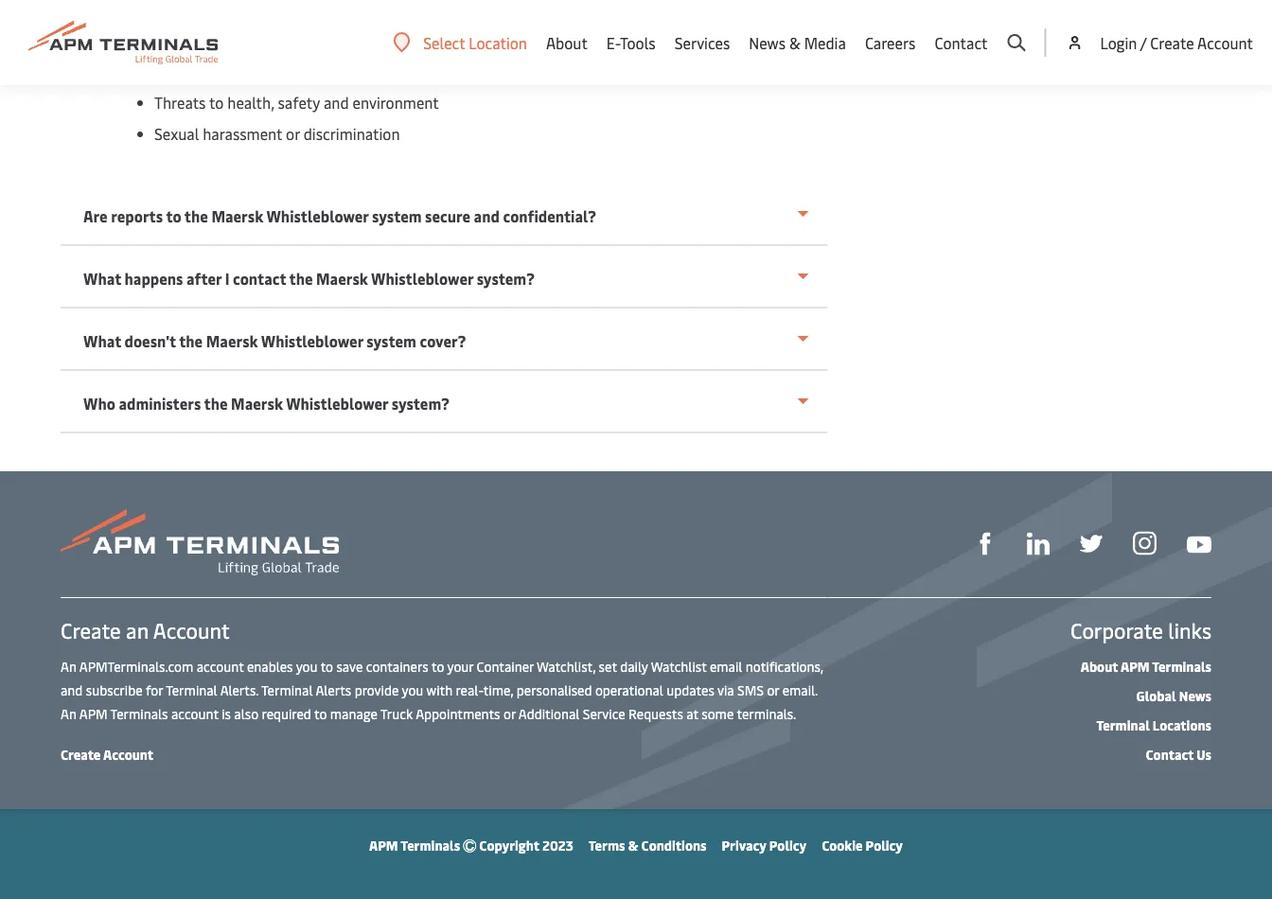 Task type: locate. For each thing, give the bounding box(es) containing it.
2 vertical spatial apm
[[369, 836, 398, 854]]

links
[[1169, 616, 1212, 644]]

maersk down the i
[[206, 331, 258, 351]]

1 horizontal spatial &
[[790, 32, 801, 53]]

and left subscribe
[[61, 681, 83, 699]]

apm down subscribe
[[79, 705, 108, 722]]

or
[[286, 124, 300, 144], [767, 681, 780, 699], [504, 705, 516, 722]]

maersk inside what happens after i contact the maersk whistleblower system? dropdown button
[[316, 268, 368, 289]]

media
[[805, 32, 846, 53]]

threats
[[154, 92, 206, 113]]

email.
[[783, 681, 818, 699]]

maersk inside the what doesn't the maersk whistleblower system cover? dropdown button
[[206, 331, 258, 351]]

your
[[447, 657, 474, 675]]

or down time,
[[504, 705, 516, 722]]

the
[[184, 206, 208, 226], [289, 268, 313, 289], [179, 331, 203, 351], [204, 393, 228, 414]]

about down corporate
[[1081, 657, 1119, 675]]

system? down confidential?
[[477, 268, 535, 289]]

provide
[[355, 681, 399, 699]]

or right sms
[[767, 681, 780, 699]]

what doesn't the maersk whistleblower system cover? button
[[61, 309, 828, 371]]

0 vertical spatial system
[[372, 206, 422, 226]]

2 what from the top
[[83, 331, 121, 351]]

apm up global on the bottom
[[1121, 657, 1150, 675]]

to down privacy
[[209, 92, 224, 113]]

contact right careers dropdown button
[[935, 32, 988, 53]]

0 horizontal spatial policy
[[770, 836, 807, 854]]

create for create account
[[61, 745, 101, 763]]

system left cover?
[[367, 331, 417, 351]]

terminals left the ⓒ at the left bottom of page
[[401, 836, 460, 854]]

container
[[477, 657, 534, 675]]

terminal
[[166, 681, 217, 699], [261, 681, 313, 699], [1097, 716, 1150, 734]]

0 vertical spatial about
[[546, 32, 588, 53]]

what left "happens"
[[83, 268, 121, 289]]

1 an from the top
[[61, 657, 76, 675]]

news left media
[[749, 32, 786, 53]]

sexual harassment or discrimination
[[154, 124, 400, 144]]

who administers the maersk whistleblower system? button
[[61, 371, 828, 434]]

confidential?
[[503, 206, 596, 226]]

terminals inside an apmterminals.com account enables you to save containers to your container watchlist, set daily watchlist email notifications, and subscribe for terminal alerts. terminal alerts provide you with real-time, personalised operational updates via sms or email. an apm terminals account is also required to manage truck appointments or additional service requests at some terminals.
[[110, 705, 168, 722]]

about left e- at the top of page
[[546, 32, 588, 53]]

privacy policy link
[[722, 836, 807, 854]]

subscribe
[[86, 681, 143, 699]]

1 vertical spatial an
[[61, 705, 76, 722]]

about button
[[546, 0, 588, 85]]

2 horizontal spatial or
[[767, 681, 780, 699]]

1 vertical spatial apm
[[79, 705, 108, 722]]

0 vertical spatial terminals
[[1153, 657, 1212, 675]]

0 vertical spatial what
[[83, 268, 121, 289]]

2 policy from the left
[[866, 836, 903, 854]]

maersk down what doesn't the maersk whistleblower system cover?
[[231, 393, 283, 414]]

0 horizontal spatial terminal
[[166, 681, 217, 699]]

1 vertical spatial contact
[[1146, 745, 1194, 763]]

contact down locations
[[1146, 745, 1194, 763]]

& right terms on the left
[[628, 836, 639, 854]]

whistleblower
[[266, 206, 369, 226], [371, 268, 474, 289], [261, 331, 363, 351], [286, 393, 388, 414]]

1 horizontal spatial or
[[504, 705, 516, 722]]

terminal right 'for'
[[166, 681, 217, 699]]

what for what happens after i contact the maersk whistleblower system?
[[83, 268, 121, 289]]

terminal down global on the bottom
[[1097, 716, 1150, 734]]

what for what doesn't the maersk whistleblower system cover?
[[83, 331, 121, 351]]

1 vertical spatial account
[[171, 705, 218, 722]]

locations
[[1153, 716, 1212, 734]]

policy for cookie policy
[[866, 836, 903, 854]]

for
[[146, 681, 163, 699]]

instagram link
[[1133, 530, 1157, 556]]

1 vertical spatial create
[[61, 616, 121, 644]]

you
[[296, 657, 318, 675], [402, 681, 424, 699]]

2 vertical spatial or
[[504, 705, 516, 722]]

data
[[154, 61, 186, 81]]

are reports to the maersk whistleblower system secure and confidential?
[[83, 206, 596, 226]]

maersk up the i
[[212, 206, 263, 226]]

to right reports
[[166, 206, 181, 226]]

1 vertical spatial &
[[628, 836, 639, 854]]

containers
[[366, 657, 429, 675]]

real-
[[456, 681, 484, 699]]

2 vertical spatial account
[[103, 745, 154, 763]]

1 vertical spatial account
[[153, 616, 230, 644]]

requests
[[629, 705, 684, 722]]

0 horizontal spatial and
[[61, 681, 83, 699]]

required
[[262, 705, 311, 722]]

0 horizontal spatial news
[[749, 32, 786, 53]]

and right secure at top
[[474, 206, 500, 226]]

what left doesn't
[[83, 331, 121, 351]]

an left the apmterminals.com
[[61, 657, 76, 675]]

you up alerts
[[296, 657, 318, 675]]

& inside dropdown button
[[790, 32, 801, 53]]

terminal up required
[[261, 681, 313, 699]]

email
[[710, 657, 743, 675]]

policy right "privacy"
[[770, 836, 807, 854]]

you left with
[[402, 681, 424, 699]]

1 horizontal spatial terminals
[[401, 836, 460, 854]]

an
[[61, 657, 76, 675], [61, 705, 76, 722]]

1 vertical spatial or
[[767, 681, 780, 699]]

1 vertical spatial and
[[474, 206, 500, 226]]

apmt footer logo image
[[61, 509, 339, 576]]

2 horizontal spatial and
[[474, 206, 500, 226]]

contact for contact
[[935, 32, 988, 53]]

an apmterminals.com account enables you to save containers to your container watchlist, set daily watchlist email notifications, and subscribe for terminal alerts. terminal alerts provide you with real-time, personalised operational updates via sms or email. an apm terminals account is also required to manage truck appointments or additional service requests at some terminals.
[[61, 657, 824, 722]]

the right administers at the left of the page
[[204, 393, 228, 414]]

terminals up global news link
[[1153, 657, 1212, 675]]

news
[[749, 32, 786, 53], [1180, 687, 1212, 705]]

it
[[154, 30, 166, 50]]

0 horizontal spatial or
[[286, 124, 300, 144]]

1 vertical spatial about
[[1081, 657, 1119, 675]]

apm left the ⓒ at the left bottom of page
[[369, 836, 398, 854]]

additional
[[519, 705, 580, 722]]

2 vertical spatial and
[[61, 681, 83, 699]]

0 horizontal spatial apm
[[79, 705, 108, 722]]

1 horizontal spatial system?
[[477, 268, 535, 289]]

and inside an apmterminals.com account enables you to save containers to your container watchlist, set daily watchlist email notifications, and subscribe for terminal alerts. terminal alerts provide you with real-time, personalised operational updates via sms or email. an apm terminals account is also required to manage truck appointments or additional service requests at some terminals.
[[61, 681, 83, 699]]

terminals down 'for'
[[110, 705, 168, 722]]

and
[[324, 92, 349, 113], [474, 206, 500, 226], [61, 681, 83, 699]]

0 vertical spatial news
[[749, 32, 786, 53]]

cookie policy link
[[822, 836, 903, 854]]

1 vertical spatial terminals
[[110, 705, 168, 722]]

0 vertical spatial and
[[324, 92, 349, 113]]

truck
[[381, 705, 413, 722]]

0 horizontal spatial contact
[[935, 32, 988, 53]]

system left secure at top
[[372, 206, 422, 226]]

1 horizontal spatial contact
[[1146, 745, 1194, 763]]

2 horizontal spatial apm
[[1121, 657, 1150, 675]]

fill 44 link
[[1080, 530, 1103, 555]]

& left media
[[790, 32, 801, 53]]

1 horizontal spatial policy
[[866, 836, 903, 854]]

location
[[469, 32, 527, 53]]

to left your
[[432, 657, 444, 675]]

0 horizontal spatial you
[[296, 657, 318, 675]]

select location
[[424, 32, 527, 53]]

0 horizontal spatial terminals
[[110, 705, 168, 722]]

0 vertical spatial create
[[1151, 32, 1195, 53]]

news up locations
[[1180, 687, 1212, 705]]

linkedin__x28_alt_x29__3_ link
[[1027, 530, 1050, 555]]

via
[[718, 681, 734, 699]]

account right an
[[153, 616, 230, 644]]

1 what from the top
[[83, 268, 121, 289]]

create left an
[[61, 616, 121, 644]]

whistleblower down what doesn't the maersk whistleblower system cover?
[[286, 393, 388, 414]]

0 horizontal spatial about
[[546, 32, 588, 53]]

whistleblower up what happens after i contact the maersk whistleblower system?
[[266, 206, 369, 226]]

create account link
[[61, 745, 154, 763]]

some
[[702, 705, 734, 722]]

an up create account 'link'
[[61, 705, 76, 722]]

account left is
[[171, 705, 218, 722]]

create down subscribe
[[61, 745, 101, 763]]

0 horizontal spatial system?
[[392, 393, 450, 414]]

apm
[[1121, 657, 1150, 675], [79, 705, 108, 722], [369, 836, 398, 854]]

0 vertical spatial apm
[[1121, 657, 1150, 675]]

after
[[187, 268, 222, 289]]

about
[[546, 32, 588, 53], [1081, 657, 1119, 675]]

system?
[[477, 268, 535, 289], [392, 393, 450, 414]]

global
[[1137, 687, 1177, 705]]

account up alerts.
[[197, 657, 244, 675]]

1 policy from the left
[[770, 836, 807, 854]]

policy right cookie
[[866, 836, 903, 854]]

create right '/'
[[1151, 32, 1195, 53]]

and up discrimination
[[324, 92, 349, 113]]

1 horizontal spatial you
[[402, 681, 424, 699]]

global news link
[[1137, 687, 1212, 705]]

alerts
[[316, 681, 352, 699]]

1 vertical spatial what
[[83, 331, 121, 351]]

who
[[83, 393, 115, 414]]

global news
[[1137, 687, 1212, 705]]

1 horizontal spatial about
[[1081, 657, 1119, 675]]

1 vertical spatial system?
[[392, 393, 450, 414]]

to left save
[[321, 657, 333, 675]]

set
[[599, 657, 617, 675]]

create for create an account
[[61, 616, 121, 644]]

sms
[[738, 681, 764, 699]]

reports
[[111, 206, 163, 226]]

account down subscribe
[[103, 745, 154, 763]]

0 vertical spatial an
[[61, 657, 76, 675]]

1 horizontal spatial news
[[1180, 687, 1212, 705]]

whistleblower down what happens after i contact the maersk whistleblower system?
[[261, 331, 363, 351]]

policy
[[770, 836, 807, 854], [866, 836, 903, 854]]

at
[[687, 705, 699, 722]]

0 vertical spatial system?
[[477, 268, 535, 289]]

0 vertical spatial contact
[[935, 32, 988, 53]]

whistleblower up the what doesn't the maersk whistleblower system cover? dropdown button
[[371, 268, 474, 289]]

maersk down are reports to the maersk whistleblower system secure and confidential? at top
[[316, 268, 368, 289]]

terminals
[[1153, 657, 1212, 675], [110, 705, 168, 722], [401, 836, 460, 854]]

2 vertical spatial create
[[61, 745, 101, 763]]

0 vertical spatial &
[[790, 32, 801, 53]]

updates
[[667, 681, 715, 699]]

or down threats to health, safety and environment
[[286, 124, 300, 144]]

0 vertical spatial account
[[1198, 32, 1254, 53]]

account
[[197, 657, 244, 675], [171, 705, 218, 722]]

apmterminals.com
[[79, 657, 193, 675]]

0 horizontal spatial &
[[628, 836, 639, 854]]

system? down cover?
[[392, 393, 450, 414]]

contact
[[935, 32, 988, 53], [1146, 745, 1194, 763]]

account right '/'
[[1198, 32, 1254, 53]]



Task type: describe. For each thing, give the bounding box(es) containing it.
terms & conditions link
[[589, 836, 707, 854]]

2023
[[543, 836, 574, 854]]

policy for privacy policy
[[770, 836, 807, 854]]

terminals.
[[737, 705, 797, 722]]

services button
[[675, 0, 730, 85]]

security
[[170, 30, 224, 50]]

2 horizontal spatial terminals
[[1153, 657, 1212, 675]]

terms & conditions
[[589, 836, 707, 854]]

create account
[[61, 745, 154, 763]]

who administers the maersk whistleblower system?
[[83, 393, 450, 414]]

2 horizontal spatial terminal
[[1097, 716, 1150, 734]]

youtube image
[[1187, 536, 1212, 553]]

contact button
[[935, 0, 988, 85]]

what happens after i contact the maersk whistleblower system? button
[[61, 246, 828, 309]]

1 vertical spatial system
[[367, 331, 417, 351]]

with
[[427, 681, 453, 699]]

privacy policy
[[722, 836, 807, 854]]

0 vertical spatial you
[[296, 657, 318, 675]]

careers
[[865, 32, 916, 53]]

daily
[[620, 657, 648, 675]]

e-tools
[[607, 32, 656, 53]]

is
[[222, 705, 231, 722]]

& for terms
[[628, 836, 639, 854]]

0 vertical spatial or
[[286, 124, 300, 144]]

1 horizontal spatial and
[[324, 92, 349, 113]]

1 horizontal spatial apm
[[369, 836, 398, 854]]

personalised
[[517, 681, 592, 699]]

tools
[[620, 32, 656, 53]]

operational
[[596, 681, 664, 699]]

select location button
[[393, 32, 527, 53]]

news & media
[[749, 32, 846, 53]]

threats to health, safety and environment
[[154, 92, 439, 113]]

apm terminals ⓒ copyright 2023
[[369, 836, 574, 854]]

& for news
[[790, 32, 801, 53]]

maersk inside who administers the maersk whistleblower system? dropdown button
[[231, 393, 283, 414]]

about for about
[[546, 32, 588, 53]]

appointments
[[416, 705, 500, 722]]

facebook image
[[974, 533, 997, 555]]

safety
[[278, 92, 320, 113]]

the right doesn't
[[179, 331, 203, 351]]

watchlist
[[651, 657, 707, 675]]

to down alerts
[[314, 705, 327, 722]]

environment
[[353, 92, 439, 113]]

contact us
[[1146, 745, 1212, 763]]

the right 'contact'
[[289, 268, 313, 289]]

news inside dropdown button
[[749, 32, 786, 53]]

linkedin image
[[1027, 533, 1050, 555]]

contact
[[233, 268, 286, 289]]

are
[[83, 206, 108, 226]]

save
[[337, 657, 363, 675]]

maersk inside are reports to the maersk whistleblower system secure and confidential? dropdown button
[[212, 206, 263, 226]]

enables
[[247, 657, 293, 675]]

administers
[[119, 393, 201, 414]]

the right reports
[[184, 206, 208, 226]]

1 vertical spatial news
[[1180, 687, 1212, 705]]

apm inside an apmterminals.com account enables you to save containers to your container watchlist, set daily watchlist email notifications, and subscribe for terminal alerts. terminal alerts provide you with real-time, personalised operational updates via sms or email. an apm terminals account is also required to manage truck appointments or additional service requests at some terminals.
[[79, 705, 108, 722]]

cookie policy
[[822, 836, 903, 854]]

corporate links
[[1071, 616, 1212, 644]]

careers button
[[865, 0, 916, 85]]

terminal locations link
[[1097, 716, 1212, 734]]

services
[[675, 32, 730, 53]]

what doesn't the maersk whistleblower system cover?
[[83, 331, 466, 351]]

e-
[[607, 32, 620, 53]]

twitter image
[[1080, 533, 1103, 555]]

are reports to the maersk whistleblower system secure and confidential? button
[[61, 184, 828, 246]]

0 vertical spatial account
[[197, 657, 244, 675]]

you tube link
[[1187, 531, 1212, 554]]

instagram image
[[1133, 532, 1157, 556]]

notifications,
[[746, 657, 824, 675]]

2 an from the top
[[61, 705, 76, 722]]

ⓒ
[[463, 836, 477, 854]]

harassment
[[203, 124, 282, 144]]

contact for contact us
[[1146, 745, 1194, 763]]

about apm terminals link
[[1081, 657, 1212, 675]]

login / create account
[[1101, 32, 1254, 53]]

/
[[1141, 32, 1147, 53]]

1 horizontal spatial terminal
[[261, 681, 313, 699]]

watchlist,
[[537, 657, 596, 675]]

and inside are reports to the maersk whistleblower system secure and confidential? dropdown button
[[474, 206, 500, 226]]

privacy
[[190, 61, 238, 81]]

e-tools button
[[607, 0, 656, 85]]

health,
[[227, 92, 274, 113]]

about apm terminals
[[1081, 657, 1212, 675]]

service
[[583, 705, 626, 722]]

terminal locations
[[1097, 716, 1212, 734]]

cookie
[[822, 836, 863, 854]]

manage
[[330, 705, 378, 722]]

happens
[[125, 268, 183, 289]]

sexual
[[154, 124, 199, 144]]

what happens after i contact the maersk whistleblower system?
[[83, 268, 535, 289]]

login / create account link
[[1066, 0, 1254, 85]]

create an account
[[61, 616, 230, 644]]

to inside dropdown button
[[166, 206, 181, 226]]

about for about apm terminals
[[1081, 657, 1119, 675]]

discrimination
[[304, 124, 400, 144]]

data privacy
[[154, 61, 238, 81]]

an
[[126, 616, 149, 644]]

conditions
[[642, 836, 707, 854]]

2 vertical spatial terminals
[[401, 836, 460, 854]]

terms
[[589, 836, 625, 854]]

1 vertical spatial you
[[402, 681, 424, 699]]

secure
[[425, 206, 471, 226]]

news & media button
[[749, 0, 846, 85]]

corporate
[[1071, 616, 1164, 644]]



Task type: vqa. For each thing, say whether or not it's contained in the screenshot.
the reports
yes



